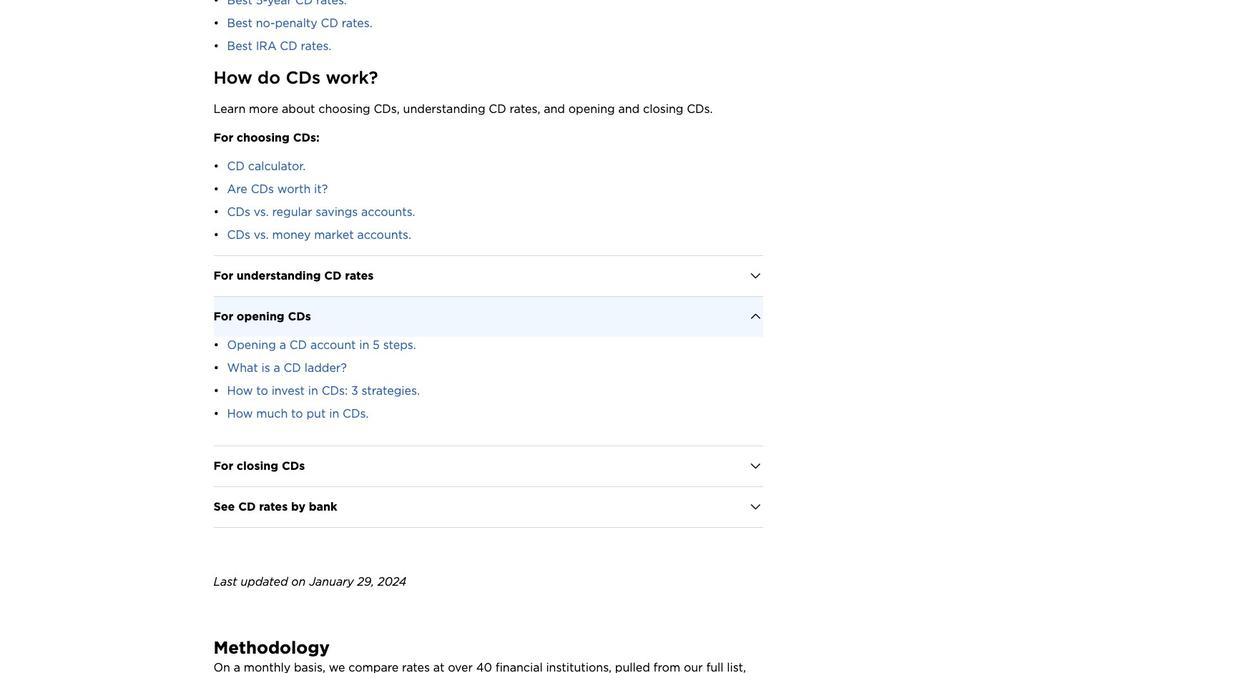 Task type: locate. For each thing, give the bounding box(es) containing it.
in for account
[[359, 338, 369, 352]]

how down what
[[227, 384, 253, 398]]

0 horizontal spatial in
[[308, 384, 318, 398]]

2024
[[378, 575, 406, 589]]

0 vertical spatial in
[[359, 338, 369, 352]]

0 horizontal spatial and
[[544, 102, 565, 116]]

how much to put in cds. link
[[227, 407, 369, 421]]

1 vertical spatial a
[[274, 361, 280, 375]]

cds inside dropdown button
[[282, 459, 305, 473]]

1 vs. from the top
[[254, 205, 269, 219]]

for for for opening cds
[[214, 310, 233, 323]]

a right is
[[274, 361, 280, 375]]

vs. left money
[[254, 228, 269, 242]]

0 horizontal spatial closing
[[237, 459, 278, 473]]

closing
[[643, 102, 683, 116], [237, 459, 278, 473]]

how
[[214, 67, 252, 88], [227, 384, 253, 398], [227, 407, 253, 421]]

accounts. right market
[[357, 228, 411, 242]]

rates inside "for understanding cd rates" dropdown button
[[345, 269, 374, 282]]

rates. down best no-penalty cd rates.
[[301, 39, 331, 53]]

1 horizontal spatial in
[[329, 407, 339, 421]]

for inside 'dropdown button'
[[214, 310, 233, 323]]

choosing down work?
[[319, 102, 370, 116]]

understanding inside "for understanding cd rates" dropdown button
[[237, 269, 321, 282]]

accounts. right savings
[[361, 205, 415, 219]]

for up for opening cds
[[214, 269, 233, 282]]

about
[[282, 102, 315, 116]]

best left no-
[[227, 16, 252, 30]]

cds
[[286, 67, 321, 88], [251, 182, 274, 196], [227, 205, 250, 219], [227, 228, 250, 242], [288, 310, 311, 323], [282, 459, 305, 473]]

4 for from the top
[[214, 459, 233, 473]]

to
[[256, 384, 268, 398], [291, 407, 303, 421]]

1 horizontal spatial cds.
[[687, 102, 713, 116]]

how to invest in cds: 3 strategies.
[[227, 384, 420, 398]]

what is a cd ladder?
[[227, 361, 347, 375]]

0 horizontal spatial to
[[256, 384, 268, 398]]

cd
[[321, 16, 338, 30], [280, 39, 297, 53], [489, 102, 506, 116], [227, 159, 245, 173], [324, 269, 342, 282], [290, 338, 307, 352], [284, 361, 301, 375], [238, 500, 256, 514]]

1 horizontal spatial opening
[[569, 102, 615, 116]]

in for put
[[329, 407, 339, 421]]

1 vertical spatial vs.
[[254, 228, 269, 242]]

in
[[359, 338, 369, 352], [308, 384, 318, 398], [329, 407, 339, 421]]

1 best from the top
[[227, 16, 252, 30]]

are cds worth it? link
[[227, 182, 328, 196]]

1 vertical spatial closing
[[237, 459, 278, 473]]

rates.
[[342, 16, 372, 30], [301, 39, 331, 53]]

0 vertical spatial cds.
[[687, 102, 713, 116]]

1 vertical spatial rates
[[259, 500, 288, 514]]

opening right rates,
[[569, 102, 615, 116]]

worth
[[277, 182, 311, 196]]

steps.
[[383, 338, 416, 352]]

0 horizontal spatial choosing
[[237, 131, 290, 144]]

money
[[272, 228, 311, 242]]

best no-penalty cd rates.
[[227, 16, 372, 30]]

2 vertical spatial how
[[227, 407, 253, 421]]

what
[[227, 361, 258, 375]]

opening up opening
[[237, 310, 284, 323]]

choosing
[[319, 102, 370, 116], [237, 131, 290, 144]]

cds: down about
[[293, 131, 320, 144]]

accounts. for cds vs. regular savings accounts.
[[361, 205, 415, 219]]

1 horizontal spatial closing
[[643, 102, 683, 116]]

1 vertical spatial choosing
[[237, 131, 290, 144]]

vs. down are cds worth it?
[[254, 205, 269, 219]]

2 for from the top
[[214, 269, 233, 282]]

cds vs. regular savings accounts.
[[227, 205, 415, 219]]

0 horizontal spatial opening
[[237, 310, 284, 323]]

0 vertical spatial how
[[214, 67, 252, 88]]

2 best from the top
[[227, 39, 252, 53]]

updated
[[241, 575, 288, 589]]

how to invest in cds: 3 strategies. link
[[227, 384, 420, 398]]

understanding down money
[[237, 269, 321, 282]]

how for how much to put in cds.
[[227, 407, 253, 421]]

1 for from the top
[[214, 131, 233, 144]]

1 vertical spatial opening
[[237, 310, 284, 323]]

see cd rates by bank
[[214, 500, 337, 514]]

1 vertical spatial how
[[227, 384, 253, 398]]

2 and from the left
[[618, 102, 640, 116]]

0 horizontal spatial rates
[[259, 500, 288, 514]]

2 vertical spatial in
[[329, 407, 339, 421]]

for
[[214, 131, 233, 144], [214, 269, 233, 282], [214, 310, 233, 323], [214, 459, 233, 473]]

how left the much
[[227, 407, 253, 421]]

1 horizontal spatial and
[[618, 102, 640, 116]]

account
[[310, 338, 356, 352]]

to down is
[[256, 384, 268, 398]]

rates down market
[[345, 269, 374, 282]]

0 vertical spatial to
[[256, 384, 268, 398]]

5
[[373, 338, 380, 352]]

rates. up work?
[[342, 16, 372, 30]]

for for for closing cds
[[214, 459, 233, 473]]

cds vs. money market accounts. link
[[227, 228, 411, 242]]

opening
[[569, 102, 615, 116], [237, 310, 284, 323]]

cd right penalty
[[321, 16, 338, 30]]

much
[[256, 407, 288, 421]]

for up opening
[[214, 310, 233, 323]]

understanding
[[403, 102, 485, 116], [237, 269, 321, 282]]

how do cds work?
[[214, 67, 378, 88]]

0 vertical spatial rates
[[345, 269, 374, 282]]

1 vertical spatial accounts.
[[357, 228, 411, 242]]

cd up are
[[227, 159, 245, 173]]

cds:
[[293, 131, 320, 144], [322, 384, 348, 398]]

1 horizontal spatial cds:
[[322, 384, 348, 398]]

opening inside 'dropdown button'
[[237, 310, 284, 323]]

vs.
[[254, 205, 269, 219], [254, 228, 269, 242]]

rates
[[345, 269, 374, 282], [259, 500, 288, 514]]

in left 5
[[359, 338, 369, 352]]

and
[[544, 102, 565, 116], [618, 102, 640, 116]]

0 vertical spatial understanding
[[403, 102, 485, 116]]

choosing down more
[[237, 131, 290, 144]]

0 vertical spatial cds:
[[293, 131, 320, 144]]

1 horizontal spatial choosing
[[319, 102, 370, 116]]

cds.
[[687, 102, 713, 116], [343, 407, 369, 421]]

0 vertical spatial rates.
[[342, 16, 372, 30]]

last updated on january 29, 2024
[[214, 575, 406, 589]]

0 horizontal spatial understanding
[[237, 269, 321, 282]]

0 vertical spatial accounts.
[[361, 205, 415, 219]]

market
[[314, 228, 354, 242]]

3 for from the top
[[214, 310, 233, 323]]

last
[[214, 575, 237, 589]]

cd right see
[[238, 500, 256, 514]]

0 vertical spatial opening
[[569, 102, 615, 116]]

understanding right cds, at the left of the page
[[403, 102, 485, 116]]

cd left rates,
[[489, 102, 506, 116]]

for down learn
[[214, 131, 233, 144]]

in up put
[[308, 384, 318, 398]]

1 horizontal spatial rates
[[345, 269, 374, 282]]

1 vertical spatial best
[[227, 39, 252, 53]]

1 vertical spatial understanding
[[237, 269, 321, 282]]

2 vs. from the top
[[254, 228, 269, 242]]

in right put
[[329, 407, 339, 421]]

a
[[279, 338, 286, 352], [274, 361, 280, 375]]

1 horizontal spatial to
[[291, 407, 303, 421]]

3
[[351, 384, 358, 398]]

0 vertical spatial vs.
[[254, 205, 269, 219]]

how for how to invest in cds: 3 strategies.
[[227, 384, 253, 398]]

1 vertical spatial cds.
[[343, 407, 369, 421]]

2 horizontal spatial in
[[359, 338, 369, 352]]

cds: left 3
[[322, 384, 348, 398]]

0 vertical spatial choosing
[[319, 102, 370, 116]]

best
[[227, 16, 252, 30], [227, 39, 252, 53]]

strategies.
[[362, 384, 420, 398]]

for opening cds button
[[214, 297, 763, 337]]

1 horizontal spatial rates.
[[342, 16, 372, 30]]

1 vertical spatial rates.
[[301, 39, 331, 53]]

for up see
[[214, 459, 233, 473]]

0 vertical spatial best
[[227, 16, 252, 30]]

best left ira
[[227, 39, 252, 53]]

best for best no-penalty cd rates.
[[227, 16, 252, 30]]

1 vertical spatial to
[[291, 407, 303, 421]]

ladder?
[[305, 361, 347, 375]]

for closing cds button
[[214, 446, 763, 486]]

cd down market
[[324, 269, 342, 282]]

learn
[[214, 102, 246, 116]]

rates left by
[[259, 500, 288, 514]]

a up what is a cd ladder? link
[[279, 338, 286, 352]]

opening a cd account in 5 steps.
[[227, 338, 416, 352]]

to left put
[[291, 407, 303, 421]]

how up learn
[[214, 67, 252, 88]]

accounts.
[[361, 205, 415, 219], [357, 228, 411, 242]]



Task type: describe. For each thing, give the bounding box(es) containing it.
ira
[[256, 39, 277, 53]]

savings
[[316, 205, 358, 219]]

best ira cd rates. link
[[227, 39, 331, 53]]

opening a cd account in 5 steps. link
[[227, 338, 416, 352]]

opening
[[227, 338, 276, 352]]

do
[[258, 67, 281, 88]]

put
[[307, 407, 326, 421]]

are cds worth it?
[[227, 182, 328, 196]]

for for for understanding cd rates
[[214, 269, 233, 282]]

cds vs. money market accounts.
[[227, 228, 411, 242]]

cd inside dropdown button
[[324, 269, 342, 282]]

by
[[291, 500, 305, 514]]

penalty
[[275, 16, 317, 30]]

regular
[[272, 205, 312, 219]]

rates inside see cd rates by bank dropdown button
[[259, 500, 288, 514]]

cd right ira
[[280, 39, 297, 53]]

accounts. for cds vs. money market accounts.
[[357, 228, 411, 242]]

0 horizontal spatial cds.
[[343, 407, 369, 421]]

best no-penalty cd rates. link
[[227, 16, 372, 30]]

on
[[291, 575, 306, 589]]

invest
[[272, 384, 305, 398]]

what is a cd ladder? link
[[227, 361, 347, 375]]

bank
[[309, 500, 337, 514]]

cds vs. regular savings accounts. link
[[227, 205, 415, 219]]

1 vertical spatial cds:
[[322, 384, 348, 398]]

best for best ira cd rates.
[[227, 39, 252, 53]]

0 vertical spatial a
[[279, 338, 286, 352]]

january
[[309, 575, 354, 589]]

is
[[261, 361, 270, 375]]

0 horizontal spatial cds:
[[293, 131, 320, 144]]

vs. for regular
[[254, 205, 269, 219]]

1 vertical spatial in
[[308, 384, 318, 398]]

cd calculator.
[[227, 159, 306, 173]]

how for how do cds work?
[[214, 67, 252, 88]]

methodology
[[214, 637, 330, 658]]

cd up invest
[[284, 361, 301, 375]]

rates,
[[510, 102, 540, 116]]

for understanding cd rates button
[[214, 256, 763, 296]]

best ira cd rates.
[[227, 39, 331, 53]]

cd inside dropdown button
[[238, 500, 256, 514]]

vs. for money
[[254, 228, 269, 242]]

closing inside dropdown button
[[237, 459, 278, 473]]

for understanding cd rates
[[214, 269, 374, 282]]

for opening cds
[[214, 310, 311, 323]]

cd up what is a cd ladder?
[[290, 338, 307, 352]]

cds inside 'dropdown button'
[[288, 310, 311, 323]]

see cd rates by bank button
[[214, 487, 763, 527]]

for choosing cds:
[[214, 131, 320, 144]]

1 horizontal spatial understanding
[[403, 102, 485, 116]]

learn more about choosing cds, understanding cd rates, and opening and closing cds.
[[214, 102, 713, 116]]

cd calculator. link
[[227, 159, 306, 173]]

more
[[249, 102, 278, 116]]

for for for choosing cds:
[[214, 131, 233, 144]]

1 and from the left
[[544, 102, 565, 116]]

calculator.
[[248, 159, 306, 173]]

for closing cds
[[214, 459, 305, 473]]

it?
[[314, 182, 328, 196]]

see
[[214, 500, 235, 514]]

work?
[[326, 67, 378, 88]]

0 horizontal spatial rates.
[[301, 39, 331, 53]]

no-
[[256, 16, 275, 30]]

0 vertical spatial closing
[[643, 102, 683, 116]]

cds,
[[374, 102, 400, 116]]

29,
[[357, 575, 374, 589]]

how much to put in cds.
[[227, 407, 369, 421]]

are
[[227, 182, 247, 196]]



Task type: vqa. For each thing, say whether or not it's contained in the screenshot.
second BY TINA OREM from the top of the page
no



